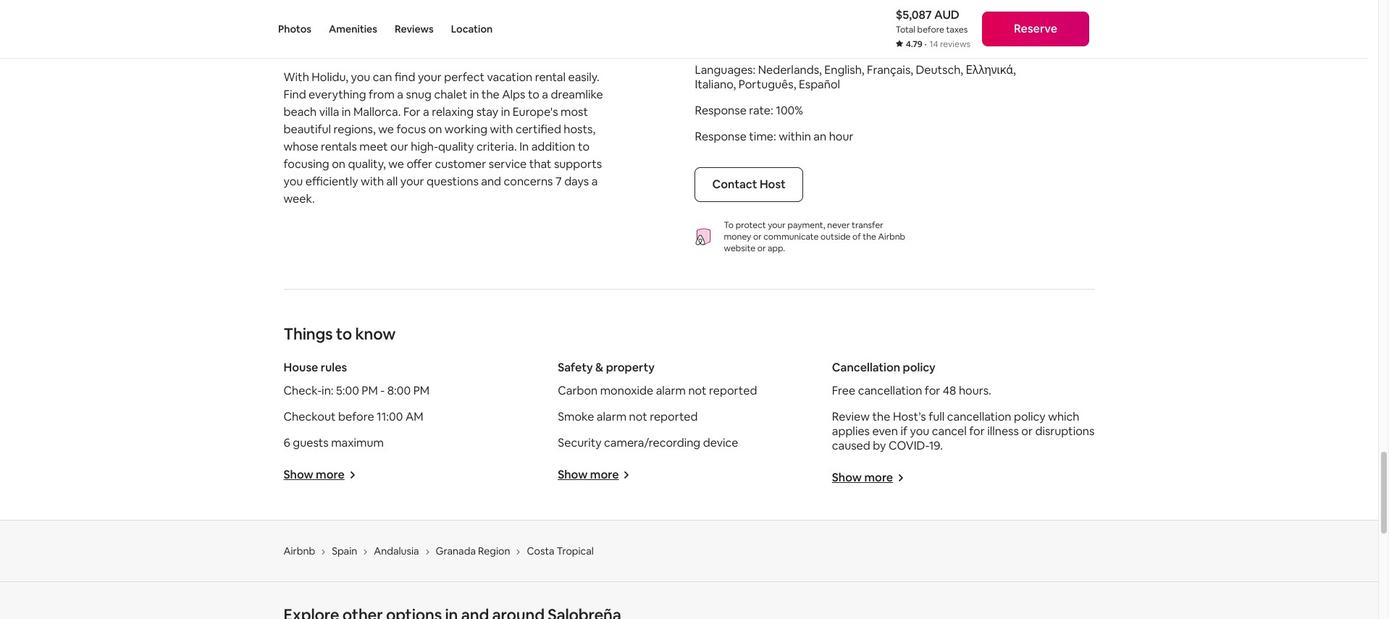 Task type: locate. For each thing, give the bounding box(es) containing it.
languages :
[[695, 62, 758, 77]]

safety & property
[[558, 360, 655, 375]]

0 horizontal spatial cancellation
[[858, 383, 922, 398]]

that
[[529, 156, 551, 172]]

1 horizontal spatial reported
[[709, 383, 757, 398]]

on down rentals
[[332, 156, 345, 172]]

rental
[[535, 70, 566, 85]]

response down italiano, at right
[[695, 103, 747, 118]]

you left can
[[351, 70, 370, 85]]

reviews button
[[395, 0, 434, 58]]

1 horizontal spatial policy
[[1014, 409, 1046, 424]]

focus
[[396, 122, 426, 137]]

ελληνικά,
[[966, 62, 1016, 77]]

in down perfect
[[470, 87, 479, 102]]

the right of in the top of the page
[[863, 231, 876, 243]]

airbnb left "spain"
[[284, 545, 315, 558]]

alarm down monoxide
[[597, 409, 627, 424]]

0 horizontal spatial for
[[925, 383, 940, 398]]

before inside $5,087 aud total before taxes
[[917, 24, 944, 35]]

2 horizontal spatial show
[[832, 470, 862, 485]]

0 horizontal spatial airbnb
[[284, 545, 315, 558]]

0 vertical spatial with
[[490, 122, 513, 137]]

airbnb inside "to protect your payment, never transfer money or communicate outside of the airbnb website or app."
[[878, 231, 905, 243]]

all
[[386, 174, 398, 189]]

a down 'rental'
[[542, 87, 548, 102]]

6 guests maximum
[[284, 435, 384, 450]]

2 response from the top
[[695, 129, 747, 144]]

a right for
[[423, 104, 429, 120]]

0 horizontal spatial pm
[[362, 383, 378, 398]]

things
[[284, 324, 333, 344]]

amenities
[[329, 22, 377, 35]]

easily.
[[568, 70, 600, 85]]

quality
[[438, 139, 474, 154]]

2 horizontal spatial you
[[910, 424, 929, 439]]

48
[[943, 383, 956, 398]]

region
[[478, 545, 510, 558]]

response for response rate
[[695, 103, 747, 118]]

contact host
[[712, 177, 786, 192]]

andalusia
[[374, 545, 419, 558]]

0 horizontal spatial show
[[284, 467, 313, 482]]

communicate
[[764, 231, 819, 243]]

1 horizontal spatial before
[[917, 24, 944, 35]]

2 vertical spatial to
[[336, 324, 352, 344]]

applies
[[832, 424, 870, 439]]

more down the security
[[590, 467, 619, 482]]

in
[[470, 87, 479, 102], [342, 104, 351, 120], [501, 104, 510, 120]]

by
[[873, 438, 886, 453]]

1 horizontal spatial to
[[528, 87, 539, 102]]

before up 14
[[917, 24, 944, 35]]

or for to
[[757, 243, 766, 254]]

1 horizontal spatial show more
[[558, 467, 619, 482]]

show more button down the guests
[[284, 467, 356, 482]]

1 vertical spatial response
[[695, 129, 747, 144]]

1 horizontal spatial you
[[351, 70, 370, 85]]

: left 100%
[[771, 103, 773, 118]]

1 response from the top
[[695, 103, 747, 118]]

a
[[397, 87, 403, 102], [542, 87, 548, 102], [423, 104, 429, 120], [592, 174, 598, 189]]

show more button for guests
[[284, 467, 356, 482]]

you up week.
[[284, 174, 303, 189]]

1 horizontal spatial show more button
[[558, 467, 630, 482]]

disruptions
[[1035, 424, 1095, 439]]

1 vertical spatial for
[[969, 424, 985, 439]]

host's
[[893, 409, 926, 424]]

8:00
[[387, 383, 411, 398]]

2 horizontal spatial in
[[501, 104, 510, 120]]

show more button for camera/recording
[[558, 467, 630, 482]]

0 vertical spatial reported
[[709, 383, 757, 398]]

your up snug
[[418, 70, 442, 85]]

camera/recording
[[604, 435, 701, 450]]

or left app.
[[757, 243, 766, 254]]

2 vertical spatial :
[[773, 129, 776, 144]]

0 vertical spatial airbnb
[[878, 231, 905, 243]]

1 vertical spatial :
[[771, 103, 773, 118]]

0 horizontal spatial on
[[332, 156, 345, 172]]

if
[[901, 424, 907, 439]]

or right money
[[753, 231, 762, 243]]

4.79 · 14 reviews
[[906, 38, 970, 50]]

caused
[[832, 438, 870, 453]]

perfect
[[444, 70, 485, 85]]

: for time
[[773, 129, 776, 144]]

certified
[[516, 122, 561, 137]]

show for 6
[[284, 467, 313, 482]]

1 vertical spatial airbnb
[[284, 545, 315, 558]]

we down our on the left top of the page
[[388, 156, 404, 172]]

mallorca.
[[353, 104, 401, 120]]

tropical
[[557, 545, 594, 558]]

1 horizontal spatial airbnb
[[878, 231, 905, 243]]

working
[[445, 122, 487, 137]]

with holidu, you can find your perfect vacation rental easily. find everything from a snug chalet in the alps to a dreamlike beach villa in mallorca. for a relaxing stay in europe's most beautiful regions, we focus on working with certified hosts, whose rentals meet our high-quality criteria. in addition to focusing on quality, we offer customer service that supports you efficiently with all your questions and concerns 7 days a week.
[[284, 70, 603, 206]]

0 vertical spatial you
[[351, 70, 370, 85]]

location
[[451, 22, 493, 35]]

reserve
[[1014, 21, 1057, 36]]

1 vertical spatial with
[[361, 174, 384, 189]]

days
[[564, 174, 589, 189]]

stay
[[476, 104, 498, 120]]

everything
[[309, 87, 366, 102]]

service
[[489, 156, 527, 172]]

vacation
[[487, 70, 532, 85]]

0 horizontal spatial show more
[[284, 467, 345, 482]]

0 horizontal spatial more
[[316, 467, 345, 482]]

policy left which at the bottom right of page
[[1014, 409, 1046, 424]]

show down 6
[[284, 467, 313, 482]]

airbnb
[[878, 231, 905, 243], [284, 545, 315, 558]]

cancellation inside the review the host's full cancellation policy which applies even if you cancel for illness or disruptions caused by covid-19.
[[947, 409, 1011, 424]]

1 vertical spatial cancellation
[[947, 409, 1011, 424]]

0 vertical spatial the
[[482, 87, 500, 102]]

time
[[749, 129, 773, 144]]

to down hosts,
[[578, 139, 590, 154]]

a down "find"
[[397, 87, 403, 102]]

italiano,
[[695, 77, 736, 92]]

2 vertical spatial you
[[910, 424, 929, 439]]

pm right 8:00
[[413, 383, 430, 398]]

to left know
[[336, 324, 352, 344]]

response down response rate : 100%
[[695, 129, 747, 144]]

1 horizontal spatial more
[[590, 467, 619, 482]]

carbon monoxide alarm not reported
[[558, 383, 757, 398]]

show more for guests
[[284, 467, 345, 482]]

your up app.
[[768, 219, 786, 231]]

show more down the guests
[[284, 467, 345, 482]]

you right if on the right bottom
[[910, 424, 929, 439]]

more down 6 guests maximum at the bottom left of the page
[[316, 467, 345, 482]]

in right stay
[[501, 104, 510, 120]]

: left nederlands,
[[753, 62, 756, 77]]

pm left -
[[362, 383, 378, 398]]

of
[[853, 231, 861, 243]]

1 horizontal spatial show
[[558, 467, 588, 482]]

more for camera/recording
[[590, 467, 619, 482]]

more down by
[[864, 470, 893, 485]]

criteria.
[[477, 139, 517, 154]]

$5,087 aud
[[896, 7, 960, 22]]

2 horizontal spatial show more button
[[832, 470, 905, 485]]

1 horizontal spatial not
[[688, 383, 707, 398]]

cancellation down hours.
[[947, 409, 1011, 424]]

show down the security
[[558, 467, 588, 482]]

0 vertical spatial for
[[925, 383, 940, 398]]

português,
[[739, 77, 796, 92]]

not up device
[[688, 383, 707, 398]]

with up criteria.
[[490, 122, 513, 137]]

we down 'mallorca.' at the left top
[[378, 122, 394, 137]]

find
[[395, 70, 415, 85]]

1 horizontal spatial pm
[[413, 383, 430, 398]]

concerns
[[504, 174, 553, 189]]

nederlands,
[[758, 62, 822, 77]]

0 horizontal spatial policy
[[903, 360, 936, 375]]

show more down the security
[[558, 467, 619, 482]]

reported up device
[[709, 383, 757, 398]]

0 horizontal spatial you
[[284, 174, 303, 189]]

2 vertical spatial your
[[768, 219, 786, 231]]

0 vertical spatial your
[[418, 70, 442, 85]]

0 horizontal spatial before
[[338, 409, 374, 424]]

1 vertical spatial reported
[[650, 409, 698, 424]]

outside
[[821, 231, 851, 243]]

beach
[[284, 104, 317, 120]]

show more button down the security
[[558, 467, 630, 482]]

things to know
[[284, 324, 396, 344]]

to up europe's
[[528, 87, 539, 102]]

0 vertical spatial not
[[688, 383, 707, 398]]

with down quality,
[[361, 174, 384, 189]]

1 horizontal spatial on
[[428, 122, 442, 137]]

with
[[490, 122, 513, 137], [361, 174, 384, 189]]

alarm
[[656, 383, 686, 398], [597, 409, 627, 424]]

1 vertical spatial alarm
[[597, 409, 627, 424]]

2 pm from the left
[[413, 383, 430, 398]]

on up high-
[[428, 122, 442, 137]]

0 vertical spatial alarm
[[656, 383, 686, 398]]

show more button down by
[[832, 470, 905, 485]]

: left within
[[773, 129, 776, 144]]

1 vertical spatial policy
[[1014, 409, 1046, 424]]

show
[[284, 467, 313, 482], [558, 467, 588, 482], [832, 470, 862, 485]]

maximum
[[331, 435, 384, 450]]

for left the 48 on the bottom right of the page
[[925, 383, 940, 398]]

show down caused
[[832, 470, 862, 485]]

full
[[929, 409, 945, 424]]

before down check-in: 5:00 pm - 8:00 pm
[[338, 409, 374, 424]]

2 horizontal spatial to
[[578, 139, 590, 154]]

1 vertical spatial not
[[629, 409, 647, 424]]

2 horizontal spatial show more
[[832, 470, 893, 485]]

policy inside the review the host's full cancellation policy which applies even if you cancel for illness or disruptions caused by covid-19.
[[1014, 409, 1046, 424]]

or inside the review the host's full cancellation policy which applies even if you cancel for illness or disruptions caused by covid-19.
[[1021, 424, 1033, 439]]

free cancellation for 48 hours.
[[832, 383, 991, 398]]

transfer
[[852, 219, 883, 231]]

alarm right monoxide
[[656, 383, 686, 398]]

response for response time
[[695, 129, 747, 144]]

cancellation down the cancellation policy
[[858, 383, 922, 398]]

1 vertical spatial we
[[388, 156, 404, 172]]

the left if on the right bottom
[[872, 409, 890, 424]]

or right illness
[[1021, 424, 1033, 439]]

show more down caused
[[832, 470, 893, 485]]

monoxide
[[600, 383, 653, 398]]

in:
[[322, 383, 334, 398]]

100%
[[776, 103, 803, 118]]

in right villa
[[342, 104, 351, 120]]

show more button
[[284, 467, 356, 482], [558, 467, 630, 482], [832, 470, 905, 485]]

am
[[405, 409, 423, 424]]

0 horizontal spatial with
[[361, 174, 384, 189]]

français,
[[867, 62, 913, 77]]

to
[[528, 87, 539, 102], [578, 139, 590, 154], [336, 324, 352, 344]]

to protect your payment, never transfer money or communicate outside of the airbnb website or app.
[[724, 219, 905, 254]]

2 vertical spatial the
[[872, 409, 890, 424]]

1 vertical spatial the
[[863, 231, 876, 243]]

0 vertical spatial response
[[695, 103, 747, 118]]

your down the offer
[[400, 174, 424, 189]]

reported down carbon monoxide alarm not reported
[[650, 409, 698, 424]]

0 horizontal spatial show more button
[[284, 467, 356, 482]]

cancellation policy
[[832, 360, 936, 375]]

airbnb right of in the top of the page
[[878, 231, 905, 243]]

more
[[316, 467, 345, 482], [590, 467, 619, 482], [864, 470, 893, 485]]

1 horizontal spatial cancellation
[[947, 409, 1011, 424]]

quality,
[[348, 156, 386, 172]]

0 vertical spatial before
[[917, 24, 944, 35]]

policy up free cancellation for 48 hours.
[[903, 360, 936, 375]]

not up security camera/recording device
[[629, 409, 647, 424]]

1 horizontal spatial alarm
[[656, 383, 686, 398]]

1 horizontal spatial for
[[969, 424, 985, 439]]

the up stay
[[482, 87, 500, 102]]

1 vertical spatial you
[[284, 174, 303, 189]]

1 vertical spatial to
[[578, 139, 590, 154]]

the inside "to protect your payment, never transfer money or communicate outside of the airbnb website or app."
[[863, 231, 876, 243]]

with
[[284, 70, 309, 85]]

for left illness
[[969, 424, 985, 439]]

nederlands, english, français, deutsch, ελληνικά, italiano, português, español
[[695, 62, 1016, 92]]

rate
[[749, 103, 771, 118]]



Task type: describe. For each thing, give the bounding box(es) containing it.
english,
[[824, 62, 864, 77]]

most
[[561, 104, 588, 120]]

hour
[[829, 129, 854, 144]]

show for security
[[558, 467, 588, 482]]

reviews
[[940, 38, 970, 50]]

house rules
[[284, 360, 347, 375]]

within
[[779, 129, 811, 144]]

regions,
[[334, 122, 376, 137]]

or for review
[[1021, 424, 1033, 439]]

photos
[[278, 22, 311, 35]]

1 horizontal spatial in
[[470, 87, 479, 102]]

review the host's full cancellation policy which applies even if you cancel for illness or disruptions caused by covid-19.
[[832, 409, 1095, 453]]

questions
[[427, 174, 479, 189]]

and
[[481, 174, 501, 189]]

hosts,
[[564, 122, 595, 137]]

high-
[[411, 139, 438, 154]]

security
[[558, 435, 602, 450]]

your inside "to protect your payment, never transfer money or communicate outside of the airbnb website or app."
[[768, 219, 786, 231]]

focusing
[[284, 156, 329, 172]]

from
[[369, 87, 395, 102]]

0 vertical spatial cancellation
[[858, 383, 922, 398]]

&
[[595, 360, 604, 375]]

website
[[724, 243, 755, 254]]

0 horizontal spatial to
[[336, 324, 352, 344]]

cancel
[[932, 424, 967, 439]]

rentals
[[321, 139, 357, 154]]

an
[[814, 129, 826, 144]]

check-in: 5:00 pm - 8:00 pm
[[284, 383, 430, 398]]

money
[[724, 231, 751, 243]]

7
[[555, 174, 562, 189]]

deutsch,
[[916, 62, 963, 77]]

more for guests
[[316, 467, 345, 482]]

can
[[373, 70, 392, 85]]

costa
[[527, 545, 554, 558]]

for inside the review the host's full cancellation policy which applies even if you cancel for illness or disruptions caused by covid-19.
[[969, 424, 985, 439]]

smoke
[[558, 409, 594, 424]]

a right days
[[592, 174, 598, 189]]

granada
[[436, 545, 476, 558]]

0 vertical spatial on
[[428, 122, 442, 137]]

protect
[[736, 219, 766, 231]]

covid-
[[889, 438, 929, 453]]

beautiful
[[284, 122, 331, 137]]

you inside the review the host's full cancellation policy which applies even if you cancel for illness or disruptions caused by covid-19.
[[910, 424, 929, 439]]

spain
[[332, 545, 357, 558]]

granada region
[[436, 545, 510, 558]]

11:00
[[377, 409, 403, 424]]

alps
[[502, 87, 525, 102]]

1 pm from the left
[[362, 383, 378, 398]]

offer
[[407, 156, 432, 172]]

dreamlike
[[551, 87, 603, 102]]

0 horizontal spatial in
[[342, 104, 351, 120]]

1 horizontal spatial with
[[490, 122, 513, 137]]

: for rate
[[771, 103, 773, 118]]

show more for camera/recording
[[558, 467, 619, 482]]

taxes
[[946, 24, 968, 35]]

contact
[[712, 177, 757, 192]]

2 horizontal spatial more
[[864, 470, 893, 485]]

holidu,
[[312, 70, 348, 85]]

airbnb link
[[284, 545, 315, 558]]

0 horizontal spatial alarm
[[597, 409, 627, 424]]

relaxing
[[432, 104, 474, 120]]

cancellation
[[832, 360, 900, 375]]

free
[[832, 383, 855, 398]]

our
[[390, 139, 408, 154]]

in
[[519, 139, 529, 154]]

villa
[[319, 104, 339, 120]]

reserve button
[[982, 12, 1089, 46]]

0 vertical spatial we
[[378, 122, 394, 137]]

house
[[284, 360, 318, 375]]

app.
[[768, 243, 785, 254]]

snug
[[406, 87, 432, 102]]

illness
[[987, 424, 1019, 439]]

0 horizontal spatial reported
[[650, 409, 698, 424]]

check-
[[284, 383, 322, 398]]

device
[[703, 435, 738, 450]]

1 vertical spatial before
[[338, 409, 374, 424]]

even
[[872, 424, 898, 439]]

español
[[799, 77, 840, 92]]

4.79
[[906, 38, 923, 50]]

total
[[896, 24, 915, 35]]

costa tropical link
[[527, 545, 594, 558]]

the inside the review the host's full cancellation policy which applies even if you cancel for illness or disruptions caused by covid-19.
[[872, 409, 890, 424]]

supports
[[554, 156, 602, 172]]

never
[[827, 219, 850, 231]]

location button
[[451, 0, 493, 58]]

granada region link
[[436, 545, 510, 558]]

spain link
[[332, 545, 357, 558]]

languages
[[695, 62, 753, 77]]

for
[[403, 104, 420, 120]]

payment,
[[788, 219, 825, 231]]

1 vertical spatial on
[[332, 156, 345, 172]]

19.
[[929, 438, 943, 453]]

0 vertical spatial policy
[[903, 360, 936, 375]]

which
[[1048, 409, 1079, 424]]

addition
[[531, 139, 575, 154]]

the inside with holidu, you can find your perfect vacation rental easily. find everything from a snug chalet in the alps to a dreamlike beach villa in mallorca. for a relaxing stay in europe's most beautiful regions, we focus on working with certified hosts, whose rentals meet our high-quality criteria. in addition to focusing on quality, we offer customer service that supports you efficiently with all your questions and concerns 7 days a week.
[[482, 87, 500, 102]]

carbon
[[558, 383, 598, 398]]

0 horizontal spatial not
[[629, 409, 647, 424]]

guests
[[293, 435, 329, 450]]

efficiently
[[305, 174, 358, 189]]

1 vertical spatial your
[[400, 174, 424, 189]]

chalet
[[434, 87, 467, 102]]

0 vertical spatial to
[[528, 87, 539, 102]]

0 vertical spatial :
[[753, 62, 756, 77]]



Task type: vqa. For each thing, say whether or not it's contained in the screenshot.
Spain
yes



